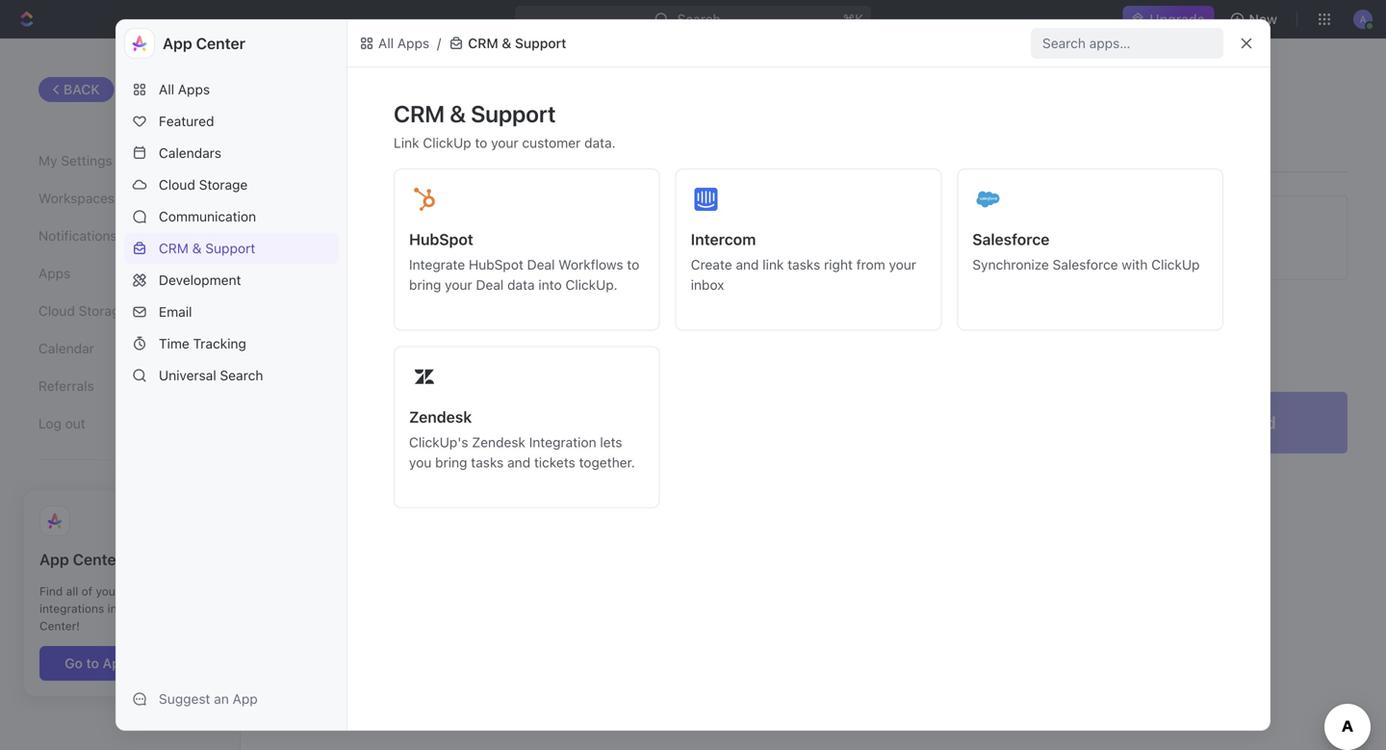 Task type: describe. For each thing, give the bounding box(es) containing it.
in
[[108, 602, 117, 615]]

search...
[[677, 11, 732, 27]]

search
[[220, 367, 263, 383]]

0 horizontal spatial apps
[[39, 265, 71, 281]]

workspace for personal workspace layout time to collaborate? turn this off to show all features designed for team productivity.
[[456, 304, 536, 322]]

team
[[780, 326, 809, 340]]

collaborate?
[[437, 326, 509, 340]]

1 vertical spatial hubspot
[[469, 257, 524, 272]]

/
[[437, 35, 441, 51]]

to down personal
[[422, 326, 434, 340]]

all inside 'find all of your apps and integrations in our new app center!'
[[66, 585, 78, 598]]

your inside hubspot integrate hubspot deal workflows to bring your deal data into clickup.
[[445, 277, 472, 293]]

crm & support dialog
[[116, 19, 1271, 731]]

app center inside crm & support dialog
[[163, 34, 246, 52]]

communication
[[159, 208, 256, 224]]

apps
[[123, 585, 150, 598]]

saved button
[[1155, 392, 1348, 454]]

your inside intercom create and link tasks right from your inbox
[[889, 257, 917, 272]]

all for the left all apps 'link'
[[159, 81, 174, 97]]

zendesk clickup's zendesk integration lets you bring tasks and tickets together.
[[409, 408, 635, 470]]

development
[[159, 272, 241, 288]]

referrals link
[[39, 370, 201, 403]]

workspaces
[[39, 190, 115, 206]]

1 vertical spatial cloud
[[39, 303, 75, 319]]

log
[[39, 416, 62, 432]]

features
[[652, 326, 700, 340]]

custom
[[638, 242, 681, 257]]

label
[[404, 219, 440, 238]]

suggest an app
[[159, 691, 258, 707]]

notifications
[[39, 228, 117, 244]]

crm & support link
[[124, 233, 339, 264]]

featured link
[[124, 106, 339, 137]]

layout
[[540, 304, 588, 322]]

intercom
[[691, 230, 756, 248]]

app inside button
[[103, 655, 128, 671]]

2 vertical spatial crm
[[159, 240, 189, 256]]

your inside white label skin clickup with your brand colors, logo, and a custom url.
[[461, 242, 487, 257]]

communication link
[[124, 201, 339, 232]]

Search apps… field
[[1043, 32, 1216, 55]]

for
[[760, 326, 776, 340]]

find all of your apps and integrations in our new app center!
[[39, 585, 189, 633]]

suggest an app button
[[124, 684, 339, 714]]

development link
[[124, 265, 339, 296]]

0 horizontal spatial center
[[73, 550, 122, 569]]

of
[[81, 585, 93, 598]]

lets
[[600, 434, 623, 450]]

salesforce synchronize salesforce with clickup
[[973, 230, 1200, 272]]

and inside 'find all of your apps and integrations in our new app center!'
[[153, 585, 173, 598]]

your inside crm & support link clickup to your customer data.
[[491, 135, 519, 151]]

all for the right all apps 'link'
[[378, 35, 394, 51]]

together.
[[579, 454, 635, 470]]

time tracking
[[159, 336, 246, 351]]

upgrade link
[[1123, 6, 1215, 33]]

crm inside crm & support link clickup to your customer data.
[[394, 100, 445, 127]]

l_lxf image for crm & support
[[449, 36, 464, 51]]

show
[[601, 326, 632, 340]]

workflows
[[559, 257, 623, 272]]

find
[[39, 585, 63, 598]]

universal search
[[159, 367, 263, 383]]

Team Na﻿me text field
[[347, 126, 1348, 171]]

apps for the left all apps 'link'
[[178, 81, 210, 97]]

time inside personal workspace layout time to collaborate? turn this off to show all features designed for team productivity.
[[390, 326, 419, 340]]

to inside hubspot integrate hubspot deal workflows to bring your deal data into clickup.
[[627, 257, 640, 272]]

0 vertical spatial salesforce
[[973, 230, 1050, 248]]

integrations
[[39, 602, 104, 615]]

to inside button
[[86, 655, 99, 671]]

0 vertical spatial workspace
[[279, 75, 381, 99]]

apps link
[[39, 257, 201, 290]]

clickup for salesforce
[[1152, 257, 1200, 272]]

saved
[[1227, 412, 1277, 433]]

0 horizontal spatial &
[[192, 240, 202, 256]]

new
[[142, 602, 164, 615]]

new
[[1249, 11, 1278, 27]]

back link
[[39, 77, 114, 102]]

integration
[[529, 434, 597, 450]]

log out
[[39, 416, 86, 432]]

white
[[356, 219, 400, 238]]

calendar
[[39, 341, 94, 356]]

url.
[[685, 242, 713, 257]]

email link
[[124, 297, 339, 327]]

upgrade
[[1150, 11, 1205, 27]]

turn
[[512, 326, 538, 340]]

app inside "button"
[[233, 691, 258, 707]]

time inside time tracking link
[[159, 336, 189, 351]]

universal
[[159, 367, 216, 383]]

log out link
[[39, 407, 201, 440]]

calendars link
[[124, 138, 339, 169]]

back
[[64, 81, 100, 97]]

and inside zendesk clickup's zendesk integration lets you bring tasks and tickets together.
[[507, 454, 531, 470]]

with inside white label skin clickup with your brand colors, logo, and a custom url.
[[433, 242, 458, 257]]

synchronize
[[973, 257, 1049, 272]]

colors,
[[528, 242, 567, 257]]

brand
[[490, 242, 524, 257]]

designed
[[703, 326, 757, 340]]

intercom create and link tasks right from your inbox
[[691, 230, 917, 293]]

0 horizontal spatial cloud storage
[[39, 303, 127, 319]]

personal workspace layout time to collaborate? turn this off to show all features designed for team productivity.
[[390, 304, 885, 340]]

link
[[763, 257, 784, 272]]

1 horizontal spatial all apps link
[[355, 32, 433, 55]]

0 vertical spatial zendesk
[[409, 408, 472, 426]]

clickup inside white label skin clickup with your brand colors, logo, and a custom url.
[[385, 242, 430, 257]]

logo,
[[571, 242, 599, 257]]

go to app center button
[[39, 646, 200, 681]]

notifications link
[[39, 220, 201, 252]]

2 vertical spatial support
[[205, 240, 255, 256]]

app inside 'find all of your apps and integrations in our new app center!'
[[167, 602, 189, 615]]

create
[[691, 257, 732, 272]]

all apps for the right all apps 'link'
[[378, 35, 430, 51]]

our
[[120, 602, 138, 615]]

all inside personal workspace layout time to collaborate? turn this off to show all features designed for team productivity.
[[635, 326, 648, 340]]

0 horizontal spatial storage
[[79, 303, 127, 319]]

into
[[539, 277, 562, 293]]

white label skin clickup with your brand colors, logo, and a custom url.
[[356, 219, 713, 257]]

tasks inside zendesk clickup's zendesk integration lets you bring tasks and tickets together.
[[471, 454, 504, 470]]

0 vertical spatial deal
[[527, 257, 555, 272]]

1 horizontal spatial salesforce
[[1053, 257, 1118, 272]]

my settings link
[[39, 145, 201, 177]]

1 vertical spatial zendesk
[[472, 434, 526, 450]]



Task type: locate. For each thing, give the bounding box(es) containing it.
& right /
[[502, 35, 512, 51]]

0 horizontal spatial deal
[[476, 277, 504, 293]]

workspace inside button
[[334, 412, 420, 433]]

0 vertical spatial bring
[[409, 277, 441, 293]]

0 horizontal spatial app center
[[39, 550, 122, 569]]

deal up into
[[527, 257, 555, 272]]

app center up featured
[[163, 34, 246, 52]]

1 horizontal spatial storage
[[199, 177, 248, 193]]

salesforce right synchronize
[[1053, 257, 1118, 272]]

0 horizontal spatial all apps link
[[124, 74, 339, 105]]

2 vertical spatial &
[[192, 240, 202, 256]]

2 horizontal spatial &
[[502, 35, 512, 51]]

to right go
[[86, 655, 99, 671]]

support up crm & support link clickup to your customer data.
[[515, 35, 567, 51]]

0 vertical spatial all
[[378, 35, 394, 51]]

1 vertical spatial &
[[450, 100, 466, 127]]

crm & support right /
[[468, 35, 567, 51]]

crm & support
[[468, 35, 567, 51], [159, 240, 255, 256]]

time
[[390, 326, 419, 340], [159, 336, 189, 351]]

delete workspace
[[279, 412, 420, 433]]

1 horizontal spatial tasks
[[788, 257, 821, 272]]

all apps for the left all apps 'link'
[[159, 81, 210, 97]]

1 horizontal spatial settings
[[385, 75, 460, 99]]

0 horizontal spatial cloud
[[39, 303, 75, 319]]

app right go
[[103, 655, 128, 671]]

app right new
[[167, 602, 189, 615]]

1 vertical spatial crm & support
[[159, 240, 255, 256]]

bring for zendesk
[[435, 454, 467, 470]]

all apps link left /
[[355, 32, 433, 55]]

time tracking link
[[124, 328, 339, 359]]

app
[[163, 34, 192, 52], [39, 550, 69, 569], [167, 602, 189, 615], [103, 655, 128, 671], [233, 691, 258, 707]]

apps down notifications
[[39, 265, 71, 281]]

1 horizontal spatial &
[[450, 100, 466, 127]]

all apps link
[[355, 32, 433, 55], [124, 74, 339, 105]]

1 vertical spatial support
[[471, 100, 556, 127]]

0 vertical spatial support
[[515, 35, 567, 51]]

0 horizontal spatial all
[[66, 585, 78, 598]]

link
[[394, 135, 419, 151]]

all left of
[[66, 585, 78, 598]]

and left link
[[736, 257, 759, 272]]

productivity.
[[812, 326, 885, 340]]

to right workflows
[[627, 257, 640, 272]]

and inside intercom create and link tasks right from your inbox
[[736, 257, 759, 272]]

1 horizontal spatial all
[[378, 35, 394, 51]]

to left customer
[[475, 135, 488, 151]]

bring down clickup's
[[435, 454, 467, 470]]

0 vertical spatial tasks
[[788, 257, 821, 272]]

l_lxf image for all apps
[[359, 36, 375, 51]]

1 vertical spatial settings
[[61, 153, 112, 169]]

apps up featured
[[178, 81, 210, 97]]

and left a
[[603, 242, 625, 257]]

salesforce up synchronize
[[973, 230, 1050, 248]]

data
[[507, 277, 535, 293]]

calendars
[[159, 145, 221, 161]]

this
[[542, 326, 563, 340]]

deal left data
[[476, 277, 504, 293]]

zendesk
[[409, 408, 472, 426], [472, 434, 526, 450]]

tasks inside intercom create and link tasks right from your inbox
[[788, 257, 821, 272]]

settings for my settings
[[61, 153, 112, 169]]

0 vertical spatial cloud storage link
[[124, 169, 339, 200]]

center up of
[[73, 550, 122, 569]]

all right show on the left top
[[635, 326, 648, 340]]

a
[[628, 242, 635, 257]]

1 vertical spatial deal
[[476, 277, 504, 293]]

time down personal
[[390, 326, 419, 340]]

1 vertical spatial crm
[[394, 100, 445, 127]]

hubspot up the integrate
[[409, 230, 474, 248]]

0 horizontal spatial crm
[[159, 240, 189, 256]]

0 vertical spatial storage
[[199, 177, 248, 193]]

hubspot integrate hubspot deal workflows to bring your deal data into clickup.
[[409, 230, 640, 293]]

2 horizontal spatial center
[[196, 34, 246, 52]]

&
[[502, 35, 512, 51], [450, 100, 466, 127], [192, 240, 202, 256]]

1 horizontal spatial all
[[635, 326, 648, 340]]

with
[[433, 242, 458, 257], [1122, 257, 1148, 272]]

1 horizontal spatial cloud storage
[[159, 177, 248, 193]]

1 vertical spatial app center
[[39, 550, 122, 569]]

cloud storage link up communication link
[[124, 169, 339, 200]]

universal search link
[[124, 360, 339, 391]]

time down email
[[159, 336, 189, 351]]

all
[[378, 35, 394, 51], [159, 81, 174, 97]]

1 horizontal spatial crm
[[394, 100, 445, 127]]

0 horizontal spatial tasks
[[471, 454, 504, 470]]

1 vertical spatial all apps
[[159, 81, 210, 97]]

1 vertical spatial tasks
[[471, 454, 504, 470]]

inbox
[[691, 277, 724, 293]]

your inside 'find all of your apps and integrations in our new app center!'
[[96, 585, 120, 598]]

2 vertical spatial apps
[[39, 265, 71, 281]]

tasks right link
[[788, 257, 821, 272]]

1 horizontal spatial with
[[1122, 257, 1148, 272]]

personal
[[390, 304, 452, 322]]

your
[[491, 135, 519, 151], [461, 242, 487, 257], [889, 257, 917, 272], [445, 277, 472, 293], [96, 585, 120, 598]]

and left tickets
[[507, 454, 531, 470]]

0 vertical spatial &
[[502, 35, 512, 51]]

app up find
[[39, 550, 69, 569]]

0 vertical spatial all
[[635, 326, 648, 340]]

0 vertical spatial app center
[[163, 34, 246, 52]]

clickup inside crm & support link clickup to your customer data.
[[423, 135, 471, 151]]

your left brand
[[461, 242, 487, 257]]

1 horizontal spatial apps
[[178, 81, 210, 97]]

clickup
[[423, 135, 471, 151], [385, 242, 430, 257], [1152, 257, 1200, 272]]

center up featured link
[[196, 34, 246, 52]]

customer
[[522, 135, 581, 151]]

0 vertical spatial cloud
[[159, 177, 195, 193]]

0 horizontal spatial salesforce
[[973, 230, 1050, 248]]

app up featured
[[163, 34, 192, 52]]

1 horizontal spatial deal
[[527, 257, 555, 272]]

hubspot
[[409, 230, 474, 248], [469, 257, 524, 272]]

1 vertical spatial apps
[[178, 81, 210, 97]]

clickup inside salesforce synchronize salesforce with clickup
[[1152, 257, 1200, 272]]

to inside crm & support link clickup to your customer data.
[[475, 135, 488, 151]]

delete
[[279, 412, 329, 433]]

crm & support link clickup to your customer data.
[[394, 100, 616, 151]]

1 vertical spatial salesforce
[[1053, 257, 1118, 272]]

center inside crm & support dialog
[[196, 34, 246, 52]]

apps for the right all apps 'link'
[[398, 35, 430, 51]]

off
[[567, 326, 583, 340]]

my
[[39, 153, 57, 169]]

clickup for crm
[[423, 135, 471, 151]]

your left customer
[[491, 135, 519, 151]]

crm up link
[[394, 100, 445, 127]]

settings inside my settings link
[[61, 153, 112, 169]]

1 horizontal spatial cloud
[[159, 177, 195, 193]]

1 horizontal spatial time
[[390, 326, 419, 340]]

all apps left /
[[378, 35, 430, 51]]

skin
[[356, 242, 381, 257]]

1 vertical spatial storage
[[79, 303, 127, 319]]

workspace for delete workspace
[[334, 412, 420, 433]]

with inside salesforce synchronize salesforce with clickup
[[1122, 257, 1148, 272]]

zendesk up clickup's
[[409, 408, 472, 426]]

go
[[65, 655, 83, 671]]

l_lxf image
[[359, 36, 375, 51], [449, 36, 464, 51]]

1 horizontal spatial center
[[132, 655, 175, 671]]

cloud up the 'calendar'
[[39, 303, 75, 319]]

0 horizontal spatial with
[[433, 242, 458, 257]]

0 horizontal spatial settings
[[61, 153, 112, 169]]

salesforce
[[973, 230, 1050, 248], [1053, 257, 1118, 272]]

cloud storage
[[159, 177, 248, 193], [39, 303, 127, 319]]

center inside button
[[132, 655, 175, 671]]

0 vertical spatial all apps link
[[355, 32, 433, 55]]

featured
[[159, 113, 214, 129]]

your right from
[[889, 257, 917, 272]]

data.
[[585, 135, 616, 151]]

storage
[[199, 177, 248, 193], [79, 303, 127, 319]]

zendesk right clickup's
[[472, 434, 526, 450]]

0 vertical spatial crm & support
[[468, 35, 567, 51]]

crm & support down the communication on the top of page
[[159, 240, 255, 256]]

0 horizontal spatial l_lxf image
[[359, 36, 375, 51]]

and inside white label skin clickup with your brand colors, logo, and a custom url.
[[603, 242, 625, 257]]

center
[[196, 34, 246, 52], [73, 550, 122, 569], [132, 655, 175, 671]]

delete workspace button
[[279, 402, 420, 444]]

cloud storage up the 'calendar'
[[39, 303, 127, 319]]

cloud storage inside crm & support dialog
[[159, 177, 248, 193]]

all up featured
[[159, 81, 174, 97]]

settings down /
[[385, 75, 460, 99]]

tasks
[[788, 257, 821, 272], [471, 454, 504, 470]]

0 horizontal spatial all
[[159, 81, 174, 97]]

1 vertical spatial bring
[[435, 454, 467, 470]]

app center up of
[[39, 550, 122, 569]]

to
[[475, 135, 488, 151], [627, 257, 640, 272], [422, 326, 434, 340], [586, 326, 598, 340], [86, 655, 99, 671]]

calendar link
[[39, 332, 201, 365]]

app center
[[163, 34, 246, 52], [39, 550, 122, 569]]

all apps link up featured link
[[124, 74, 339, 105]]

crm up development
[[159, 240, 189, 256]]

& inside crm & support link clickup to your customer data.
[[450, 100, 466, 127]]

0 vertical spatial apps
[[398, 35, 430, 51]]

out
[[65, 416, 86, 432]]

1 vertical spatial all
[[159, 81, 174, 97]]

0 horizontal spatial all apps
[[159, 81, 210, 97]]

support up customer
[[471, 100, 556, 127]]

new button
[[1222, 4, 1289, 35]]

hubspot up data
[[469, 257, 524, 272]]

1 horizontal spatial all apps
[[378, 35, 430, 51]]

0 vertical spatial hubspot
[[409, 230, 474, 248]]

2 l_lxf image from the left
[[449, 36, 464, 51]]

cloud storage link up calendar link
[[39, 295, 201, 328]]

2 vertical spatial center
[[132, 655, 175, 671]]

deal
[[527, 257, 555, 272], [476, 277, 504, 293]]

⌘k
[[843, 11, 864, 27]]

workspaces link
[[39, 182, 201, 215]]

storage inside crm & support dialog
[[199, 177, 248, 193]]

1 l_lxf image from the left
[[359, 36, 375, 51]]

1 horizontal spatial app center
[[163, 34, 246, 52]]

0 horizontal spatial time
[[159, 336, 189, 351]]

settings for workspace settings
[[385, 75, 460, 99]]

2 vertical spatial workspace
[[334, 412, 420, 433]]

you
[[409, 454, 432, 470]]

1 vertical spatial center
[[73, 550, 122, 569]]

settings
[[385, 75, 460, 99], [61, 153, 112, 169]]

all apps
[[378, 35, 430, 51], [159, 81, 210, 97]]

workspace inside personal workspace layout time to collaborate? turn this off to show all features designed for team productivity.
[[456, 304, 536, 322]]

go to app center
[[65, 655, 175, 671]]

apps left /
[[398, 35, 430, 51]]

your down the integrate
[[445, 277, 472, 293]]

bring inside zendesk clickup's zendesk integration lets you bring tasks and tickets together.
[[435, 454, 467, 470]]

center!
[[39, 619, 80, 633]]

settings right my in the left of the page
[[61, 153, 112, 169]]

0 vertical spatial center
[[196, 34, 246, 52]]

1 vertical spatial cloud storage
[[39, 303, 127, 319]]

0 vertical spatial cloud storage
[[159, 177, 248, 193]]

app right an
[[233, 691, 258, 707]]

apps
[[398, 35, 430, 51], [178, 81, 210, 97], [39, 265, 71, 281]]

cloud inside crm & support dialog
[[159, 177, 195, 193]]

0 vertical spatial crm
[[468, 35, 498, 51]]

all
[[635, 326, 648, 340], [66, 585, 78, 598]]

1 vertical spatial cloud storage link
[[39, 295, 201, 328]]

2 horizontal spatial crm
[[468, 35, 498, 51]]

l_lxf image right /
[[449, 36, 464, 51]]

0 vertical spatial settings
[[385, 75, 460, 99]]

integrate
[[409, 257, 465, 272]]

& up development
[[192, 240, 202, 256]]

bring for hubspot
[[409, 277, 441, 293]]

& down workspace settings
[[450, 100, 466, 127]]

support inside crm & support link clickup to your customer data.
[[471, 100, 556, 127]]

1 vertical spatial workspace
[[456, 304, 536, 322]]

suggest
[[159, 691, 210, 707]]

cloud storage up the communication on the top of page
[[159, 177, 248, 193]]

2 horizontal spatial apps
[[398, 35, 430, 51]]

0 horizontal spatial crm & support
[[159, 240, 255, 256]]

tickets
[[534, 454, 576, 470]]

0 vertical spatial all apps
[[378, 35, 430, 51]]

all up workspace settings
[[378, 35, 394, 51]]

tasks right 'you'
[[471, 454, 504, 470]]

tracking
[[193, 336, 246, 351]]

l_lxf image up workspace settings
[[359, 36, 375, 51]]

from
[[857, 257, 886, 272]]

bring inside hubspot integrate hubspot deal workflows to bring your deal data into clickup.
[[409, 277, 441, 293]]

my settings
[[39, 153, 112, 169]]

support down communication link
[[205, 240, 255, 256]]

and up new
[[153, 585, 173, 598]]

crm right /
[[468, 35, 498, 51]]

1 horizontal spatial l_lxf image
[[449, 36, 464, 51]]

support
[[515, 35, 567, 51], [471, 100, 556, 127], [205, 240, 255, 256]]

email
[[159, 304, 192, 320]]

all apps up featured
[[159, 81, 210, 97]]

to right off at the top left
[[586, 326, 598, 340]]

storage down the apps link
[[79, 303, 127, 319]]

your up 'in'
[[96, 585, 120, 598]]

center up suggest
[[132, 655, 175, 671]]

1 vertical spatial all
[[66, 585, 78, 598]]

1 vertical spatial all apps link
[[124, 74, 339, 105]]

storage down calendars link
[[199, 177, 248, 193]]

clickup's
[[409, 434, 468, 450]]

cloud down calendars
[[159, 177, 195, 193]]

crm
[[468, 35, 498, 51], [394, 100, 445, 127], [159, 240, 189, 256]]

1 horizontal spatial crm & support
[[468, 35, 567, 51]]

bring down the integrate
[[409, 277, 441, 293]]



Task type: vqa. For each thing, say whether or not it's contained in the screenshot.
the Referrals
yes



